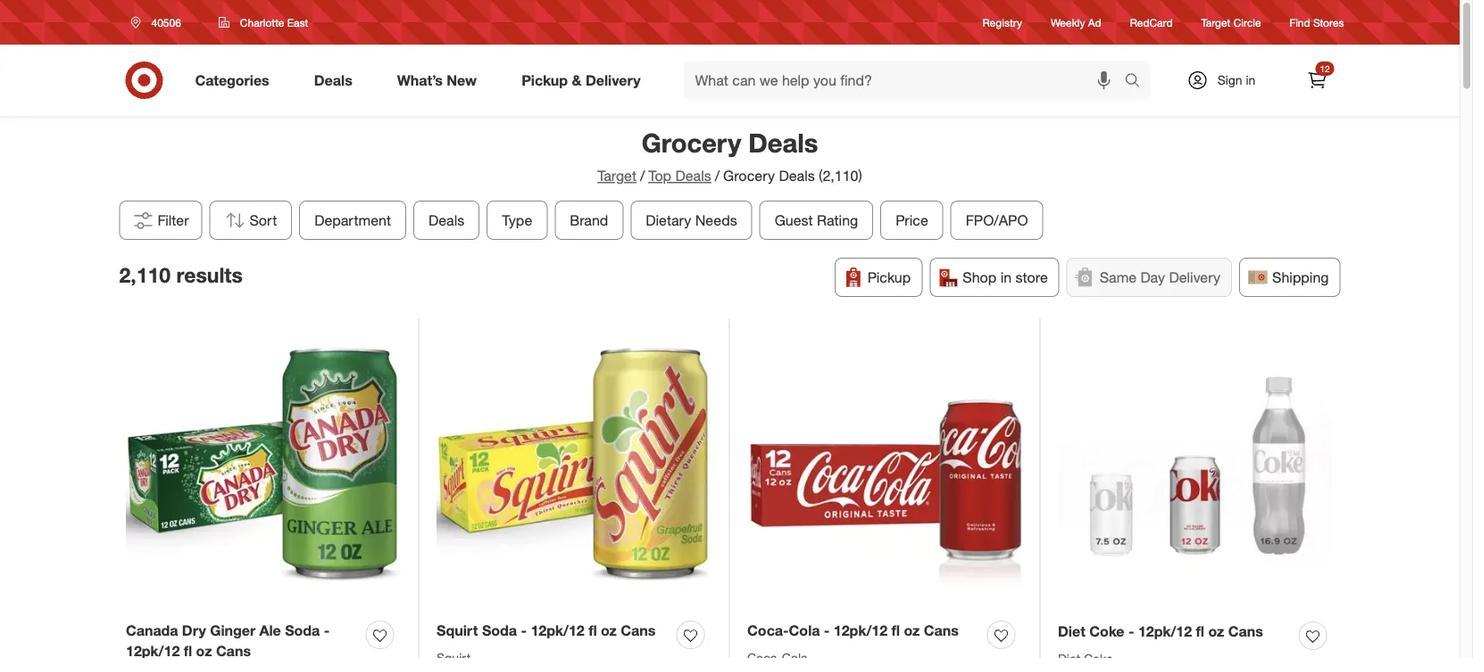 Task type: describe. For each thing, give the bounding box(es) containing it.
cans for diet coke - 12pk/12 fl oz cans
[[1228, 624, 1263, 641]]

guest
[[775, 211, 813, 229]]

oz for coca-cola - 12pk/12 fl oz cans
[[904, 623, 920, 640]]

shipping button
[[1239, 258, 1341, 297]]

filter
[[158, 211, 189, 229]]

day
[[1141, 269, 1165, 286]]

diet coke - 12pk/12 fl oz cans link
[[1058, 622, 1263, 643]]

(2,110)
[[819, 167, 862, 185]]

target circle link
[[1201, 15, 1261, 30]]

stores
[[1313, 16, 1344, 29]]

cans for coca-cola - 12pk/12 fl oz cans
[[924, 623, 959, 640]]

deals right top
[[675, 167, 711, 185]]

redcard
[[1130, 16, 1173, 29]]

dietary needs
[[646, 211, 737, 229]]

2,110
[[119, 263, 171, 288]]

ale
[[259, 623, 281, 640]]

dietary
[[646, 211, 691, 229]]

registry
[[983, 16, 1022, 29]]

fpo/apo button
[[951, 201, 1043, 240]]

results
[[176, 263, 243, 288]]

12pk/12 for cola
[[834, 623, 888, 640]]

store
[[1016, 269, 1048, 286]]

sort button
[[209, 201, 292, 240]]

brand
[[570, 211, 608, 229]]

grocery deals target / top deals / grocery deals (2,110)
[[598, 127, 862, 185]]

deals up guest
[[748, 127, 818, 158]]

redcard link
[[1130, 15, 1173, 30]]

pickup for pickup & delivery
[[522, 71, 568, 89]]

deals inside button
[[429, 211, 465, 229]]

deals inside 'link'
[[314, 71, 352, 89]]

12 link
[[1298, 61, 1337, 100]]

what's
[[397, 71, 443, 89]]

in for sign
[[1246, 72, 1256, 88]]

weekly ad
[[1051, 16, 1102, 29]]

cola
[[789, 623, 820, 640]]

search
[[1117, 73, 1159, 91]]

pickup & delivery
[[522, 71, 641, 89]]

shipping
[[1272, 269, 1329, 286]]

target inside grocery deals target / top deals / grocery deals (2,110)
[[598, 167, 637, 185]]

canada dry ginger ale soda - 12pk/12 fl oz cans link
[[126, 621, 359, 659]]

2 / from the left
[[715, 167, 720, 185]]

find stores link
[[1290, 15, 1344, 30]]

canada dry ginger ale soda - 12pk/12 fl oz cans
[[126, 623, 330, 659]]

deals link
[[299, 61, 375, 100]]

charlotte east button
[[207, 6, 320, 38]]

search button
[[1117, 61, 1159, 104]]

categories
[[195, 71, 269, 89]]

oz for diet coke - 12pk/12 fl oz cans
[[1209, 624, 1224, 641]]

circle
[[1234, 16, 1261, 29]]

diet
[[1058, 624, 1086, 641]]

what's new
[[397, 71, 477, 89]]

canada
[[126, 623, 178, 640]]

filter button
[[119, 201, 202, 240]]

cans inside canada dry ginger ale soda - 12pk/12 fl oz cans
[[216, 643, 251, 659]]

diet coke - 12pk/12 fl oz cans
[[1058, 624, 1263, 641]]

target link
[[598, 167, 637, 185]]

same day delivery
[[1100, 269, 1221, 286]]

- inside canada dry ginger ale soda - 12pk/12 fl oz cans
[[324, 623, 330, 640]]

sign
[[1218, 72, 1243, 88]]

dry
[[182, 623, 206, 640]]

price
[[896, 211, 928, 229]]

coke
[[1090, 624, 1125, 641]]

top deals link
[[648, 167, 711, 185]]

12
[[1320, 63, 1330, 74]]

deals button
[[414, 201, 480, 240]]

coca-cola - 12pk/12 fl oz cans
[[747, 623, 959, 640]]

guest rating button
[[760, 201, 874, 240]]

brand button
[[555, 201, 624, 240]]

target circle
[[1201, 16, 1261, 29]]

2,110 results
[[119, 263, 243, 288]]

pickup button
[[835, 258, 923, 297]]

find stores
[[1290, 16, 1344, 29]]

squirt soda - 12pk/12 fl oz cans link
[[437, 621, 656, 642]]

40506
[[151, 16, 181, 29]]

price button
[[881, 201, 944, 240]]

12pk/12 for soda
[[531, 623, 585, 640]]



Task type: vqa. For each thing, say whether or not it's contained in the screenshot.
'Ale'
yes



Task type: locate. For each thing, give the bounding box(es) containing it.
in left store
[[1001, 269, 1012, 286]]

squirt soda - 12pk/12 fl oz cans
[[437, 623, 656, 640]]

guest rating
[[775, 211, 858, 229]]

1 vertical spatial target
[[598, 167, 637, 185]]

sort
[[250, 211, 277, 229]]

department button
[[299, 201, 406, 240]]

delivery right day
[[1169, 269, 1221, 286]]

12pk/12 inside the diet coke - 12pk/12 fl oz cans link
[[1138, 624, 1192, 641]]

1 horizontal spatial /
[[715, 167, 720, 185]]

pickup left &
[[522, 71, 568, 89]]

coca-cola - 12pk/12 fl oz cans link
[[747, 621, 959, 642]]

east
[[287, 16, 308, 29]]

rating
[[817, 211, 858, 229]]

0 vertical spatial target
[[1201, 16, 1231, 29]]

12pk/12 for coke
[[1138, 624, 1192, 641]]

oz
[[601, 623, 617, 640], [904, 623, 920, 640], [1209, 624, 1224, 641], [196, 643, 212, 659]]

shop
[[963, 269, 997, 286]]

2 soda from the left
[[482, 623, 517, 640]]

soda right squirt
[[482, 623, 517, 640]]

0 horizontal spatial pickup
[[522, 71, 568, 89]]

1 horizontal spatial in
[[1246, 72, 1256, 88]]

target inside target circle link
[[1201, 16, 1231, 29]]

1 vertical spatial delivery
[[1169, 269, 1221, 286]]

deals left (2,110)
[[779, 167, 815, 185]]

charlotte east
[[240, 16, 308, 29]]

pickup for pickup
[[868, 269, 911, 286]]

&
[[572, 71, 582, 89]]

0 vertical spatial grocery
[[642, 127, 741, 158]]

1 vertical spatial pickup
[[868, 269, 911, 286]]

weekly
[[1051, 16, 1085, 29]]

fl
[[589, 623, 597, 640], [892, 623, 900, 640], [1196, 624, 1205, 641], [184, 643, 192, 659]]

target
[[1201, 16, 1231, 29], [598, 167, 637, 185]]

1 soda from the left
[[285, 623, 320, 640]]

weekly ad link
[[1051, 15, 1102, 30]]

delivery right &
[[586, 71, 641, 89]]

soda inside canada dry ginger ale soda - 12pk/12 fl oz cans
[[285, 623, 320, 640]]

department
[[315, 211, 391, 229]]

new
[[447, 71, 477, 89]]

0 horizontal spatial target
[[598, 167, 637, 185]]

delivery for same day delivery
[[1169, 269, 1221, 286]]

find
[[1290, 16, 1310, 29]]

fl inside canada dry ginger ale soda - 12pk/12 fl oz cans
[[184, 643, 192, 659]]

1 vertical spatial in
[[1001, 269, 1012, 286]]

1 horizontal spatial pickup
[[868, 269, 911, 286]]

1 horizontal spatial soda
[[482, 623, 517, 640]]

oz inside squirt soda - 12pk/12 fl oz cans link
[[601, 623, 617, 640]]

12pk/12 inside "coca-cola - 12pk/12 fl oz cans" link
[[834, 623, 888, 640]]

type
[[502, 211, 532, 229]]

0 vertical spatial delivery
[[586, 71, 641, 89]]

ginger
[[210, 623, 255, 640]]

cans for squirt soda - 12pk/12 fl oz cans
[[621, 623, 656, 640]]

in inside button
[[1001, 269, 1012, 286]]

40506 button
[[119, 6, 200, 38]]

what's new link
[[382, 61, 499, 100]]

/
[[640, 167, 645, 185], [715, 167, 720, 185]]

deals left what's
[[314, 71, 352, 89]]

target left circle
[[1201, 16, 1231, 29]]

- for coca-cola - 12pk/12 fl oz cans
[[824, 623, 830, 640]]

target left top
[[598, 167, 637, 185]]

grocery up 'needs'
[[723, 167, 775, 185]]

in right sign in the right of the page
[[1246, 72, 1256, 88]]

1 vertical spatial grocery
[[723, 167, 775, 185]]

0 horizontal spatial delivery
[[586, 71, 641, 89]]

shop in store button
[[930, 258, 1060, 297]]

deals left type
[[429, 211, 465, 229]]

needs
[[695, 211, 737, 229]]

1 horizontal spatial target
[[1201, 16, 1231, 29]]

- right ale
[[324, 623, 330, 640]]

categories link
[[180, 61, 292, 100]]

0 horizontal spatial /
[[640, 167, 645, 185]]

shop in store
[[963, 269, 1048, 286]]

grocery up top deals link
[[642, 127, 741, 158]]

pickup
[[522, 71, 568, 89], [868, 269, 911, 286]]

0 horizontal spatial in
[[1001, 269, 1012, 286]]

1 / from the left
[[640, 167, 645, 185]]

oz for squirt soda - 12pk/12 fl oz cans
[[601, 623, 617, 640]]

1 horizontal spatial delivery
[[1169, 269, 1221, 286]]

top
[[648, 167, 672, 185]]

- right cola
[[824, 623, 830, 640]]

same
[[1100, 269, 1137, 286]]

-
[[324, 623, 330, 640], [521, 623, 527, 640], [824, 623, 830, 640], [1129, 624, 1134, 641]]

canada dry ginger ale soda - 12pk/12 fl oz cans image
[[126, 336, 401, 611], [126, 336, 401, 611]]

- right coke
[[1129, 624, 1134, 641]]

0 vertical spatial in
[[1246, 72, 1256, 88]]

oz inside the diet coke - 12pk/12 fl oz cans link
[[1209, 624, 1224, 641]]

registry link
[[983, 15, 1022, 30]]

deals
[[314, 71, 352, 89], [748, 127, 818, 158], [675, 167, 711, 185], [779, 167, 815, 185], [429, 211, 465, 229]]

- for diet coke - 12pk/12 fl oz cans
[[1129, 624, 1134, 641]]

coca-cola - 12pk/12 fl oz cans image
[[747, 336, 1022, 611], [747, 336, 1022, 611]]

fl for diet coke - 12pk/12 fl oz cans
[[1196, 624, 1205, 641]]

12pk/12 inside squirt soda - 12pk/12 fl oz cans link
[[531, 623, 585, 640]]

What can we help you find? suggestions appear below search field
[[684, 61, 1129, 100]]

oz inside "coca-cola - 12pk/12 fl oz cans" link
[[904, 623, 920, 640]]

squirt soda - 12pk/12 fl oz cans image
[[437, 336, 712, 611], [437, 336, 712, 611]]

in for shop
[[1001, 269, 1012, 286]]

- right squirt
[[521, 623, 527, 640]]

diet coke - 12pk/12 fl oz cans image
[[1058, 336, 1334, 612], [1058, 336, 1334, 612]]

/ left top
[[640, 167, 645, 185]]

pickup down price button
[[868, 269, 911, 286]]

charlotte
[[240, 16, 284, 29]]

/ right top deals link
[[715, 167, 720, 185]]

soda
[[285, 623, 320, 640], [482, 623, 517, 640]]

pickup inside button
[[868, 269, 911, 286]]

fpo/apo
[[966, 211, 1028, 229]]

0 horizontal spatial soda
[[285, 623, 320, 640]]

12pk/12 inside canada dry ginger ale soda - 12pk/12 fl oz cans
[[126, 643, 180, 659]]

delivery
[[586, 71, 641, 89], [1169, 269, 1221, 286]]

cans
[[621, 623, 656, 640], [924, 623, 959, 640], [1228, 624, 1263, 641], [216, 643, 251, 659]]

dietary needs button
[[631, 201, 753, 240]]

squirt
[[437, 623, 478, 640]]

pickup & delivery link
[[506, 61, 663, 100]]

sign in link
[[1172, 61, 1284, 100]]

delivery for pickup & delivery
[[586, 71, 641, 89]]

delivery inside button
[[1169, 269, 1221, 286]]

- for squirt soda - 12pk/12 fl oz cans
[[521, 623, 527, 640]]

oz inside canada dry ginger ale soda - 12pk/12 fl oz cans
[[196, 643, 212, 659]]

ad
[[1088, 16, 1102, 29]]

in
[[1246, 72, 1256, 88], [1001, 269, 1012, 286]]

12pk/12
[[531, 623, 585, 640], [834, 623, 888, 640], [1138, 624, 1192, 641], [126, 643, 180, 659]]

type button
[[487, 201, 548, 240]]

fl for squirt soda - 12pk/12 fl oz cans
[[589, 623, 597, 640]]

0 vertical spatial pickup
[[522, 71, 568, 89]]

fl for coca-cola - 12pk/12 fl oz cans
[[892, 623, 900, 640]]

same day delivery button
[[1067, 258, 1232, 297]]

coca-
[[747, 623, 789, 640]]

soda right ale
[[285, 623, 320, 640]]

sign in
[[1218, 72, 1256, 88]]



